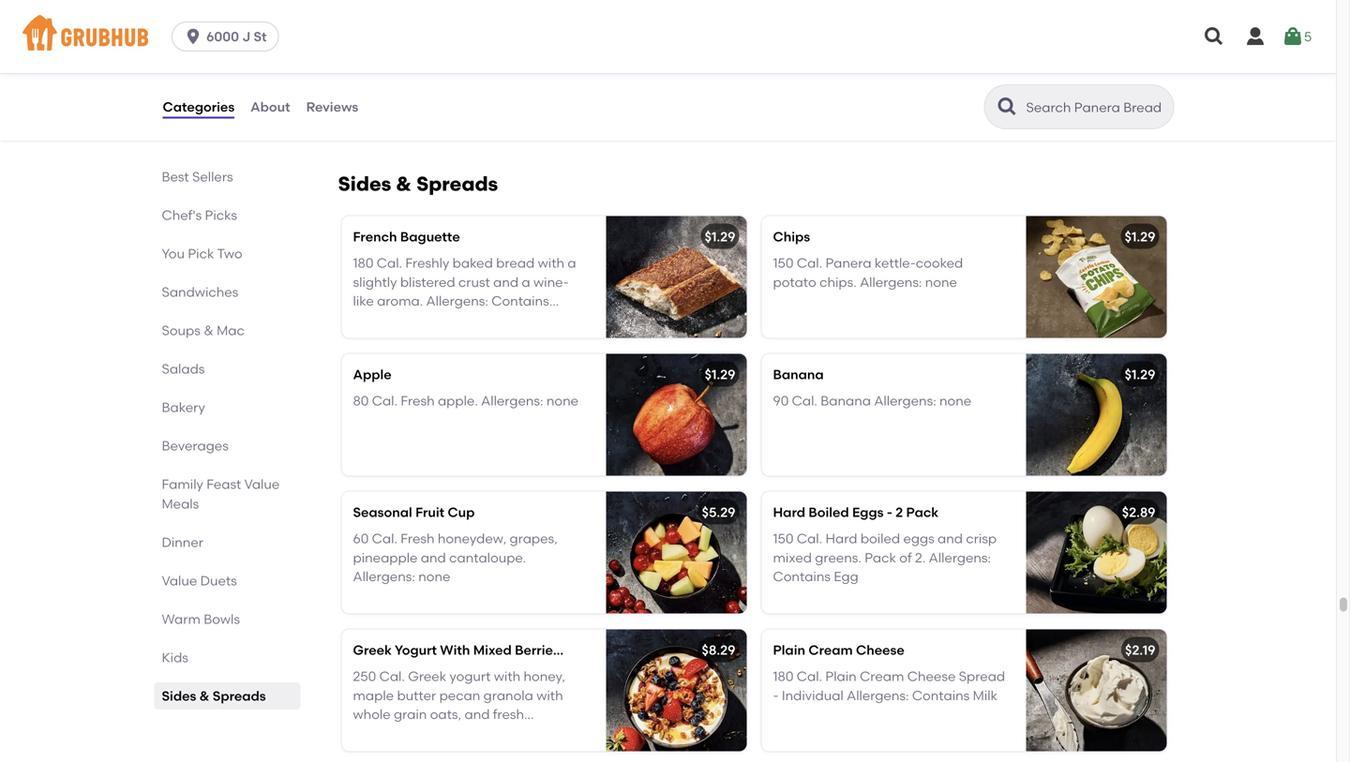 Task type: locate. For each thing, give the bounding box(es) containing it.
apple image
[[606, 354, 747, 476]]

cal. inside 180 cal. plain cream cheese spread - individual allergens: contains milk
[[797, 669, 822, 685]]

180 inside 180 cal. plain cream cheese spread - individual allergens: contains milk
[[773, 669, 794, 685]]

0 vertical spatial a
[[568, 255, 576, 271]]

value
[[244, 476, 280, 492], [162, 573, 197, 589]]

organic left "chocolate"
[[405, 50, 457, 66]]

and inside 60 cal. fresh honeydew, grapes, pineapple and cantaloupe. allergens: none
[[421, 550, 446, 566]]

with up the wine-
[[538, 255, 564, 271]]

family feast value meals
[[162, 476, 280, 512]]

pecan
[[439, 688, 480, 704]]

honeydew,
[[438, 531, 506, 547]]

fresh inside 60 cal. fresh honeydew, grapes, pineapple and cantaloupe. allergens: none
[[401, 531, 435, 547]]

1 fresh from the top
[[401, 393, 435, 409]]

150
[[353, 50, 374, 66], [773, 255, 794, 271], [773, 531, 794, 547]]

$1.29 for 150 cal. panera kettle-cooked potato chips. allergens: none
[[1125, 229, 1155, 245]]

0 horizontal spatial a
[[522, 274, 530, 290]]

0 horizontal spatial milk
[[479, 69, 504, 85]]

best sellers
[[162, 169, 233, 185]]

1 vertical spatial &
[[204, 323, 214, 338]]

honey,
[[524, 669, 565, 685]]

fruit
[[415, 504, 444, 520]]

60
[[353, 531, 369, 547]]

0 horizontal spatial -
[[773, 688, 779, 704]]

wine-
[[533, 274, 569, 290]]

and down pecan
[[465, 707, 490, 723]]

0 vertical spatial with
[[538, 255, 564, 271]]

with down honey,
[[536, 688, 563, 704]]

and down the bread
[[493, 274, 519, 290]]

nuts
[[541, 745, 570, 761]]

180 for 180 cal. plain cream cheese spread - individual allergens: contains milk
[[773, 669, 794, 685]]

oats,
[[430, 707, 461, 723]]

and
[[493, 274, 519, 290], [938, 531, 963, 547], [421, 550, 446, 566], [465, 707, 490, 723], [435, 726, 460, 742]]

spreads
[[416, 172, 498, 196], [213, 688, 266, 704]]

svg image
[[184, 27, 203, 46]]

0 horizontal spatial cream
[[808, 642, 853, 658]]

1 vertical spatial sides & spreads
[[162, 688, 266, 704]]

about
[[250, 99, 290, 115]]

none inside 150 cal. panera kettle-cooked potato chips. allergens: none
[[925, 274, 957, 290]]

fresh down seasonal fruit cup
[[401, 531, 435, 547]]

apple
[[876, 50, 913, 66], [353, 366, 392, 382]]

apple up 80
[[353, 366, 392, 382]]

value duets
[[162, 573, 237, 589]]

150 for 150 cal. hard boiled eggs and crisp mixed greens. pack of 2. allergens: contains egg
[[773, 531, 794, 547]]

greens.
[[815, 550, 861, 566]]

1 vertical spatial apple
[[353, 366, 392, 382]]

1 horizontal spatial cream
[[860, 669, 904, 685]]

3 svg image from the left
[[1281, 25, 1304, 48]]

parfait
[[563, 642, 607, 658]]

0 vertical spatial -
[[887, 504, 892, 520]]

5 button
[[1281, 20, 1312, 53]]

80 cal. fresh apple. allergens: none
[[353, 393, 578, 409]]

1 vertical spatial milk
[[973, 688, 998, 704]]

contains down the "oats,"
[[418, 745, 476, 761]]

spreads down bowls
[[213, 688, 266, 704]]

svg image
[[1203, 25, 1225, 48], [1244, 25, 1267, 48], [1281, 25, 1304, 48]]

$1.29 for 90 cal. banana allergens: none
[[1125, 366, 1155, 382]]

cream up individual
[[808, 642, 853, 658]]

1 vertical spatial 90
[[773, 393, 789, 409]]

0 vertical spatial 90
[[773, 50, 789, 66]]

bread
[[496, 255, 535, 271]]

0 vertical spatial milk
[[479, 69, 504, 85]]

1 vertical spatial banana
[[821, 393, 871, 409]]

fresh for honeydew,
[[401, 531, 435, 547]]

beverages
[[162, 438, 229, 454]]

1 horizontal spatial pack
[[906, 504, 939, 520]]

250 cal. greek yogurt with honey, maple butter pecan granola with whole grain oats, and fresh strawberries and blueberries. allergens: contains milk, tree nuts
[[353, 669, 570, 761]]

slightly
[[353, 274, 397, 290]]

1 vertical spatial hard
[[825, 531, 857, 547]]

feast
[[206, 476, 241, 492]]

yogurt
[[450, 669, 491, 685]]

horizon reduced fat organic chocolate milk image
[[606, 11, 747, 133]]

1 organic from the left
[[405, 50, 457, 66]]

1 vertical spatial fresh
[[401, 531, 435, 547]]

sellers
[[192, 169, 233, 185]]

greek yogurt with mixed berries parfait image
[[606, 629, 747, 751]]

fresh
[[493, 707, 524, 723]]

0 horizontal spatial sides
[[162, 688, 196, 704]]

a down the bread
[[522, 274, 530, 290]]

sides
[[338, 172, 391, 196], [162, 688, 196, 704]]

kettle-
[[875, 255, 916, 271]]

0 vertical spatial cheese
[[856, 642, 904, 658]]

1 vertical spatial a
[[522, 274, 530, 290]]

allergens:
[[353, 69, 415, 85], [773, 69, 835, 85], [860, 274, 922, 290], [426, 293, 488, 309], [481, 393, 543, 409], [874, 393, 936, 409], [929, 550, 991, 566], [353, 569, 415, 585], [847, 688, 909, 704], [353, 745, 415, 761]]

cal. inside 60 cal. fresh honeydew, grapes, pineapple and cantaloupe. allergens: none
[[372, 531, 397, 547]]

90 inside 90 cal. organic apple juice. allergens: none
[[773, 50, 789, 66]]

contains down the spread
[[912, 688, 970, 704]]

allergens: inside 150 cal. organic chocolate milk. allergens: contains milk
[[353, 69, 415, 85]]

0 vertical spatial value
[[244, 476, 280, 492]]

1 vertical spatial 150
[[773, 255, 794, 271]]

plain down plain cream cheese
[[825, 669, 857, 685]]

0 horizontal spatial hard
[[773, 504, 805, 520]]

1 vertical spatial cream
[[860, 669, 904, 685]]

1 horizontal spatial plain
[[825, 669, 857, 685]]

1 vertical spatial sides
[[162, 688, 196, 704]]

reviews button
[[305, 73, 359, 141]]

150 up mixed
[[773, 531, 794, 547]]

1 vertical spatial value
[[162, 573, 197, 589]]

150 inside 150 cal. hard boiled eggs and crisp mixed greens. pack of 2. allergens: contains egg
[[773, 531, 794, 547]]

$1.29
[[705, 229, 735, 245], [1125, 229, 1155, 245], [705, 366, 735, 382], [1125, 366, 1155, 382]]

categories
[[163, 99, 235, 115]]

1 horizontal spatial sides & spreads
[[338, 172, 498, 196]]

sides & spreads down kids
[[162, 688, 266, 704]]

dinner
[[162, 534, 203, 550]]

0 horizontal spatial svg image
[[1203, 25, 1225, 48]]

organic inside 150 cal. organic chocolate milk. allergens: contains milk
[[405, 50, 457, 66]]

cream down plain cream cheese
[[860, 669, 904, 685]]

pack down boiled
[[865, 550, 896, 566]]

0 vertical spatial sides
[[338, 172, 391, 196]]

cal. inside 180 cal. freshly baked bread with a slightly blistered crust and a wine- like aroma. allergens: contains wheat
[[377, 255, 402, 271]]

value up warm
[[162, 573, 197, 589]]

and left crisp
[[938, 531, 963, 547]]

hard up the greens. on the bottom right of the page
[[825, 531, 857, 547]]

egg
[[834, 569, 858, 585]]

1 horizontal spatial milk
[[973, 688, 998, 704]]

150 up reviews
[[353, 50, 374, 66]]

cal. inside 150 cal. organic chocolate milk. allergens: contains milk
[[377, 50, 402, 66]]

1 90 from the top
[[773, 50, 789, 66]]

0 horizontal spatial cheese
[[856, 642, 904, 658]]

sides & spreads
[[338, 172, 498, 196], [162, 688, 266, 704]]

meals
[[162, 496, 199, 512]]

duets
[[200, 573, 237, 589]]

allergens: inside 90 cal. organic apple juice. allergens: none
[[773, 69, 835, 85]]

apple inside 90 cal. organic apple juice. allergens: none
[[876, 50, 913, 66]]

cal. inside 150 cal. hard boiled eggs and crisp mixed greens. pack of 2. allergens: contains egg
[[797, 531, 822, 547]]

1 horizontal spatial greek
[[408, 669, 446, 685]]

1 vertical spatial cheese
[[907, 669, 956, 685]]

milk
[[479, 69, 504, 85], [973, 688, 998, 704]]

1 horizontal spatial sides
[[338, 172, 391, 196]]

90 for 90 cal. banana allergens: none
[[773, 393, 789, 409]]

& down warm bowls
[[199, 688, 209, 704]]

1 horizontal spatial cheese
[[907, 669, 956, 685]]

90 for 90 cal. organic apple juice. allergens: none
[[773, 50, 789, 66]]

apple left the juice.
[[876, 50, 913, 66]]

greek up 250
[[353, 642, 392, 658]]

allergens: inside 60 cal. fresh honeydew, grapes, pineapple and cantaloupe. allergens: none
[[353, 569, 415, 585]]

value right feast
[[244, 476, 280, 492]]

cal. for 150 cal. hard boiled eggs and crisp mixed greens. pack of 2. allergens: contains egg
[[797, 531, 822, 547]]

greek up butter
[[408, 669, 446, 685]]

categories button
[[162, 73, 235, 141]]

organic left the juice.
[[821, 50, 873, 66]]

and down honeydew,
[[421, 550, 446, 566]]

1 vertical spatial 180
[[773, 669, 794, 685]]

1 horizontal spatial value
[[244, 476, 280, 492]]

150 inside 150 cal. organic chocolate milk. allergens: contains milk
[[353, 50, 374, 66]]

0 vertical spatial apple
[[876, 50, 913, 66]]

potato
[[773, 274, 816, 290]]

organic for none
[[821, 50, 873, 66]]

plain up individual
[[773, 642, 805, 658]]

150 inside 150 cal. panera kettle-cooked potato chips. allergens: none
[[773, 255, 794, 271]]

180 inside 180 cal. freshly baked bread with a slightly blistered crust and a wine- like aroma. allergens: contains wheat
[[353, 255, 374, 271]]

a
[[568, 255, 576, 271], [522, 274, 530, 290]]

& up french baguette on the top of the page
[[396, 172, 412, 196]]

1 vertical spatial plain
[[825, 669, 857, 685]]

1 vertical spatial -
[[773, 688, 779, 704]]

family
[[162, 476, 203, 492]]

1 vertical spatial spreads
[[213, 688, 266, 704]]

90
[[773, 50, 789, 66], [773, 393, 789, 409]]

2 organic from the left
[[821, 50, 873, 66]]

cream
[[808, 642, 853, 658], [860, 669, 904, 685]]

0 vertical spatial fresh
[[401, 393, 435, 409]]

contains inside 150 cal. hard boiled eggs and crisp mixed greens. pack of 2. allergens: contains egg
[[773, 569, 831, 585]]

organic for contains
[[405, 50, 457, 66]]

0 horizontal spatial apple
[[353, 366, 392, 382]]

2 90 from the top
[[773, 393, 789, 409]]

none inside 60 cal. fresh honeydew, grapes, pineapple and cantaloupe. allergens: none
[[418, 569, 450, 585]]

- left the 2
[[887, 504, 892, 520]]

1 horizontal spatial svg image
[[1244, 25, 1267, 48]]

180 up individual
[[773, 669, 794, 685]]

1 horizontal spatial -
[[887, 504, 892, 520]]

0 horizontal spatial pack
[[865, 550, 896, 566]]

milk down the spread
[[973, 688, 998, 704]]

0 horizontal spatial organic
[[405, 50, 457, 66]]

contains down mixed
[[773, 569, 831, 585]]

0 horizontal spatial 180
[[353, 255, 374, 271]]

sides up french
[[338, 172, 391, 196]]

like
[[353, 293, 374, 309]]

180 cal. freshly baked bread with a slightly blistered crust and a wine- like aroma. allergens: contains wheat
[[353, 255, 576, 328]]

greek inside 250 cal. greek yogurt with honey, maple butter pecan granola with whole grain oats, and fresh strawberries and blueberries. allergens: contains milk, tree nuts
[[408, 669, 446, 685]]

cheese up 180 cal. plain cream cheese spread - individual allergens: contains milk
[[856, 642, 904, 658]]

banana
[[773, 366, 824, 382], [821, 393, 871, 409]]

kids
[[162, 650, 188, 666]]

sides & spreads up french baguette on the top of the page
[[338, 172, 498, 196]]

cal. for 90 cal. banana allergens: none
[[792, 393, 817, 409]]

1 horizontal spatial spreads
[[416, 172, 498, 196]]

with
[[440, 642, 470, 658]]

pack
[[906, 504, 939, 520], [865, 550, 896, 566]]

search icon image
[[996, 96, 1019, 118]]

cal. for 180 cal. freshly baked bread with a slightly blistered crust and a wine- like aroma. allergens: contains wheat
[[377, 255, 402, 271]]

0 vertical spatial pack
[[906, 504, 939, 520]]

fresh left apple.
[[401, 393, 435, 409]]

1 horizontal spatial 180
[[773, 669, 794, 685]]

1 svg image from the left
[[1203, 25, 1225, 48]]

whole
[[353, 707, 391, 723]]

hard boiled eggs - 2 pack image
[[1026, 492, 1167, 613]]

blistered
[[400, 274, 455, 290]]

pack right the 2
[[906, 504, 939, 520]]

allergens: inside 180 cal. freshly baked bread with a slightly blistered crust and a wine- like aroma. allergens: contains wheat
[[426, 293, 488, 309]]

2 horizontal spatial svg image
[[1281, 25, 1304, 48]]

1 horizontal spatial a
[[568, 255, 576, 271]]

with up 'granola'
[[494, 669, 520, 685]]

250
[[353, 669, 376, 685]]

picks
[[205, 207, 237, 223]]

spreads up baguette
[[416, 172, 498, 196]]

1 horizontal spatial hard
[[825, 531, 857, 547]]

contains inside 180 cal. freshly baked bread with a slightly blistered crust and a wine- like aroma. allergens: contains wheat
[[491, 293, 549, 309]]

180
[[353, 255, 374, 271], [773, 669, 794, 685]]

hard left "boiled"
[[773, 504, 805, 520]]

j
[[242, 29, 250, 45]]

contains down "chocolate"
[[418, 69, 476, 85]]

cal. inside 90 cal. organic apple juice. allergens: none
[[792, 50, 817, 66]]

cheese left the spread
[[907, 669, 956, 685]]

banana image
[[1026, 354, 1167, 476]]

cream inside 180 cal. plain cream cheese spread - individual allergens: contains milk
[[860, 669, 904, 685]]

you pick two
[[162, 246, 242, 262]]

spread
[[959, 669, 1005, 685]]

180 up slightly
[[353, 255, 374, 271]]

2 vertical spatial 150
[[773, 531, 794, 547]]

1 horizontal spatial apple
[[876, 50, 913, 66]]

0 horizontal spatial value
[[162, 573, 197, 589]]

contains down the wine-
[[491, 293, 549, 309]]

$1.29 for 80 cal. fresh apple. allergens: none
[[705, 366, 735, 382]]

0 vertical spatial 150
[[353, 50, 374, 66]]

2 fresh from the top
[[401, 531, 435, 547]]

organic inside 90 cal. organic apple juice. allergens: none
[[821, 50, 873, 66]]

0 horizontal spatial plain
[[773, 642, 805, 658]]

1 vertical spatial greek
[[408, 669, 446, 685]]

value inside family feast value meals
[[244, 476, 280, 492]]

- left individual
[[773, 688, 779, 704]]

1 vertical spatial with
[[494, 669, 520, 685]]

pack inside 150 cal. hard boiled eggs and crisp mixed greens. pack of 2. allergens: contains egg
[[865, 550, 896, 566]]

cal. for 150 cal. panera kettle-cooked potato chips. allergens: none
[[797, 255, 822, 271]]

0 vertical spatial spreads
[[416, 172, 498, 196]]

cal. inside 250 cal. greek yogurt with honey, maple butter pecan granola with whole grain oats, and fresh strawberries and blueberries. allergens: contains milk, tree nuts
[[379, 669, 405, 685]]

cal. for 60 cal. fresh honeydew, grapes, pineapple and cantaloupe. allergens: none
[[372, 531, 397, 547]]

0 vertical spatial &
[[396, 172, 412, 196]]

two
[[217, 246, 242, 262]]

cal. inside 150 cal. panera kettle-cooked potato chips. allergens: none
[[797, 255, 822, 271]]

greek
[[353, 642, 392, 658], [408, 669, 446, 685]]

& left mac
[[204, 323, 214, 338]]

150 cal. panera kettle-cooked potato chips. allergens: none
[[773, 255, 963, 290]]

chocolate
[[461, 50, 528, 66]]

sides down kids
[[162, 688, 196, 704]]

150 up potato
[[773, 255, 794, 271]]

french
[[353, 229, 397, 245]]

milk inside 150 cal. organic chocolate milk. allergens: contains milk
[[479, 69, 504, 85]]

150 for 150 cal. panera kettle-cooked potato chips. allergens: none
[[773, 255, 794, 271]]

0 vertical spatial greek
[[353, 642, 392, 658]]

1 horizontal spatial organic
[[821, 50, 873, 66]]

a up the wine-
[[568, 255, 576, 271]]

contains
[[418, 69, 476, 85], [491, 293, 549, 309], [773, 569, 831, 585], [912, 688, 970, 704], [418, 745, 476, 761]]

1 vertical spatial pack
[[865, 550, 896, 566]]

organic
[[405, 50, 457, 66], [821, 50, 873, 66]]

plain cream cheese
[[773, 642, 904, 658]]

milk down "chocolate"
[[479, 69, 504, 85]]

and inside 150 cal. hard boiled eggs and crisp mixed greens. pack of 2. allergens: contains egg
[[938, 531, 963, 547]]

0 vertical spatial 180
[[353, 255, 374, 271]]

0 horizontal spatial spreads
[[213, 688, 266, 704]]

0 horizontal spatial greek
[[353, 642, 392, 658]]



Task type: describe. For each thing, give the bounding box(es) containing it.
aroma.
[[377, 293, 423, 309]]

90 cal. organic apple juice. allergens: none
[[773, 50, 955, 85]]

seasonal
[[353, 504, 412, 520]]

allergens: inside 180 cal. plain cream cheese spread - individual allergens: contains milk
[[847, 688, 909, 704]]

reviews
[[306, 99, 358, 115]]

90 cal. banana allergens: none
[[773, 393, 971, 409]]

plain cream cheese image
[[1026, 629, 1167, 751]]

$2.89
[[1122, 504, 1155, 520]]

cal. for 80 cal. fresh apple. allergens: none
[[372, 393, 397, 409]]

salads
[[162, 361, 205, 377]]

none inside 90 cal. organic apple juice. allergens: none
[[838, 69, 870, 85]]

st
[[254, 29, 267, 45]]

contains inside 250 cal. greek yogurt with honey, maple butter pecan granola with whole grain oats, and fresh strawberries and blueberries. allergens: contains milk, tree nuts
[[418, 745, 476, 761]]

allergens: inside 150 cal. hard boiled eggs and crisp mixed greens. pack of 2. allergens: contains egg
[[929, 550, 991, 566]]

berries
[[515, 642, 559, 658]]

bowls
[[204, 611, 240, 627]]

with inside 180 cal. freshly baked bread with a slightly blistered crust and a wine- like aroma. allergens: contains wheat
[[538, 255, 564, 271]]

french baguette image
[[606, 216, 747, 338]]

eggs
[[852, 504, 884, 520]]

butter
[[397, 688, 436, 704]]

french baguette
[[353, 229, 460, 245]]

crisp
[[966, 531, 997, 547]]

0 vertical spatial sides & spreads
[[338, 172, 498, 196]]

60 cal. fresh honeydew, grapes, pineapple and cantaloupe. allergens: none
[[353, 531, 558, 585]]

6000
[[206, 29, 239, 45]]

chef's picks
[[162, 207, 237, 223]]

wheat
[[353, 312, 396, 328]]

chef's
[[162, 207, 202, 223]]

chips.
[[819, 274, 857, 290]]

boiled
[[808, 504, 849, 520]]

maple
[[353, 688, 394, 704]]

cal. for 90 cal. organic apple juice. allergens: none
[[792, 50, 817, 66]]

granola
[[483, 688, 533, 704]]

150 for 150 cal. organic chocolate milk. allergens: contains milk
[[353, 50, 374, 66]]

freshly
[[405, 255, 449, 271]]

2
[[895, 504, 903, 520]]

chips image
[[1026, 216, 1167, 338]]

svg image inside 5 button
[[1281, 25, 1304, 48]]

hard inside 150 cal. hard boiled eggs and crisp mixed greens. pack of 2. allergens: contains egg
[[825, 531, 857, 547]]

cantaloupe.
[[449, 550, 526, 566]]

sandwiches
[[162, 284, 238, 300]]

0 vertical spatial cream
[[808, 642, 853, 658]]

80
[[353, 393, 369, 409]]

mixed
[[473, 642, 512, 658]]

- inside 180 cal. plain cream cheese spread - individual allergens: contains milk
[[773, 688, 779, 704]]

mixed
[[773, 550, 812, 566]]

juice.
[[917, 50, 955, 66]]

and inside 180 cal. freshly baked bread with a slightly blistered crust and a wine- like aroma. allergens: contains wheat
[[493, 274, 519, 290]]

180 cal. plain cream cheese spread - individual allergens: contains milk
[[773, 669, 1005, 704]]

allergens: inside 250 cal. greek yogurt with honey, maple butter pecan granola with whole grain oats, and fresh strawberries and blueberries. allergens: contains milk, tree nuts
[[353, 745, 415, 761]]

$2.19
[[1125, 642, 1155, 658]]

$1.29 for 180 cal. freshly baked bread with a slightly blistered crust and a wine- like aroma. allergens: contains wheat
[[705, 229, 735, 245]]

plain inside 180 cal. plain cream cheese spread - individual allergens: contains milk
[[825, 669, 857, 685]]

crust
[[458, 274, 490, 290]]

grain
[[394, 707, 427, 723]]

180 for 180 cal. freshly baked bread with a slightly blistered crust and a wine- like aroma. allergens: contains wheat
[[353, 255, 374, 271]]

pineapple
[[353, 550, 418, 566]]

cal. for 150 cal. organic chocolate milk. allergens: contains milk
[[377, 50, 402, 66]]

chips
[[773, 229, 810, 245]]

6000 j st
[[206, 29, 267, 45]]

main navigation navigation
[[0, 0, 1336, 73]]

hard boiled eggs - 2 pack
[[773, 504, 939, 520]]

fresh for apple.
[[401, 393, 435, 409]]

$8.29
[[702, 642, 735, 658]]

0 vertical spatial hard
[[773, 504, 805, 520]]

milk,
[[479, 745, 507, 761]]

boiled
[[860, 531, 900, 547]]

you
[[162, 246, 185, 262]]

strawberries
[[353, 726, 431, 742]]

best
[[162, 169, 189, 185]]

allergens: inside 150 cal. panera kettle-cooked potato chips. allergens: none
[[860, 274, 922, 290]]

milk.
[[531, 50, 559, 66]]

grapes,
[[510, 531, 558, 547]]

tree
[[510, 745, 537, 761]]

2 vertical spatial &
[[199, 688, 209, 704]]

seasonal fruit cup
[[353, 504, 475, 520]]

seasonal fruit cup image
[[606, 492, 747, 613]]

about button
[[250, 73, 291, 141]]

apple.
[[438, 393, 478, 409]]

soups & mac
[[162, 323, 245, 338]]

warm bowls
[[162, 611, 240, 627]]

warm
[[162, 611, 201, 627]]

panera
[[825, 255, 871, 271]]

mac
[[217, 323, 245, 338]]

organic apple juice image
[[1026, 11, 1167, 133]]

blueberries.
[[463, 726, 537, 742]]

150 cal. hard boiled eggs and crisp mixed greens. pack of 2. allergens: contains egg
[[773, 531, 997, 585]]

cal. for 250 cal. greek yogurt with honey, maple butter pecan granola with whole grain oats, and fresh strawberries and blueberries. allergens: contains milk, tree nuts
[[379, 669, 405, 685]]

milk inside 180 cal. plain cream cheese spread - individual allergens: contains milk
[[973, 688, 998, 704]]

contains inside 180 cal. plain cream cheese spread - individual allergens: contains milk
[[912, 688, 970, 704]]

0 vertical spatial plain
[[773, 642, 805, 658]]

greek yogurt with mixed berries parfait
[[353, 642, 607, 658]]

contains inside 150 cal. organic chocolate milk. allergens: contains milk
[[418, 69, 476, 85]]

bakery
[[162, 399, 205, 415]]

cooked
[[916, 255, 963, 271]]

$5.29
[[702, 504, 735, 520]]

and down the "oats,"
[[435, 726, 460, 742]]

eggs
[[903, 531, 934, 547]]

2 svg image from the left
[[1244, 25, 1267, 48]]

baked
[[453, 255, 493, 271]]

of
[[899, 550, 912, 566]]

cheese inside 180 cal. plain cream cheese spread - individual allergens: contains milk
[[907, 669, 956, 685]]

2 vertical spatial with
[[536, 688, 563, 704]]

0 horizontal spatial sides & spreads
[[162, 688, 266, 704]]

0 vertical spatial banana
[[773, 366, 824, 382]]

150 cal. organic chocolate milk. allergens: contains milk
[[353, 50, 559, 85]]

Search Panera Bread search field
[[1024, 98, 1168, 116]]

baguette
[[400, 229, 460, 245]]

individual
[[782, 688, 844, 704]]

150 cal. organic chocolate milk. allergens: contains milk button
[[342, 11, 747, 133]]

cal. for 180 cal. plain cream cheese spread - individual allergens: contains milk
[[797, 669, 822, 685]]

2.
[[915, 550, 926, 566]]



Task type: vqa. For each thing, say whether or not it's contained in the screenshot.
Bimbo associated with Bimbo Conchas Sabor Vainilla
no



